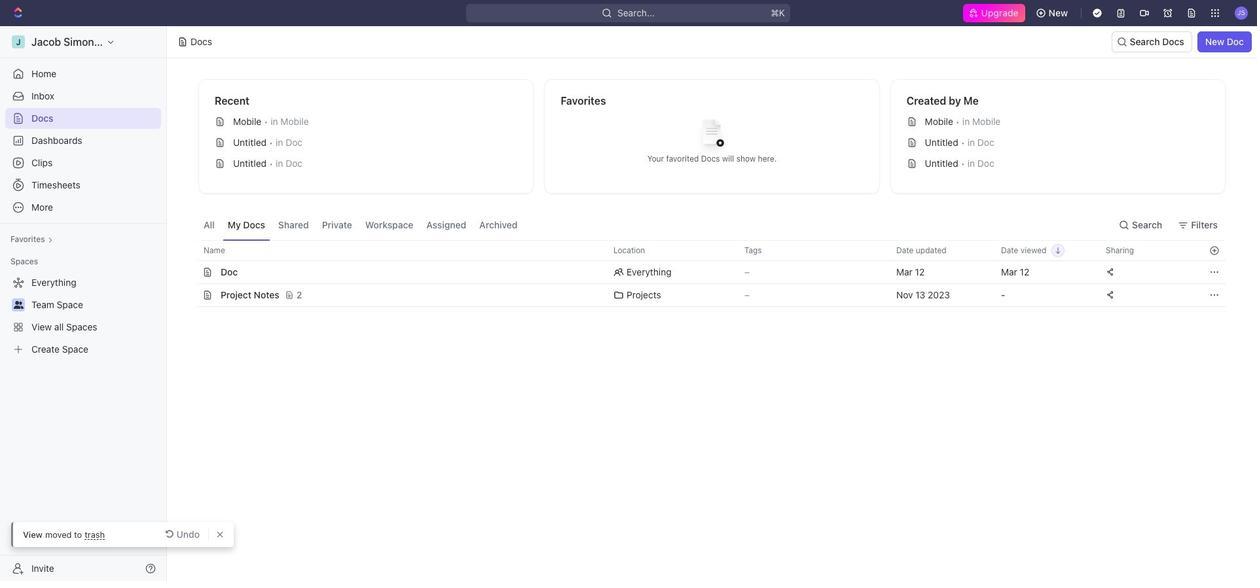 Task type: describe. For each thing, give the bounding box(es) containing it.
2 row from the top
[[184, 261, 1226, 284]]

3 row from the top
[[184, 283, 1226, 307]]

1 row from the top
[[184, 240, 1226, 261]]



Task type: locate. For each thing, give the bounding box(es) containing it.
tree
[[5, 272, 161, 360]]

user group image
[[13, 301, 23, 309]]

sidebar navigation
[[0, 26, 170, 581]]

tab list
[[198, 210, 523, 240]]

jacob simon's workspace, , element
[[12, 35, 25, 48]]

table
[[184, 240, 1226, 307]]

row
[[184, 240, 1226, 261], [184, 261, 1226, 284], [184, 283, 1226, 307]]

tree inside sidebar navigation
[[5, 272, 161, 360]]

no favorited docs image
[[686, 109, 738, 161]]



Task type: vqa. For each thing, say whether or not it's contained in the screenshot.
TREE on the bottom left of the page in the the 'Sidebar' navigation
no



